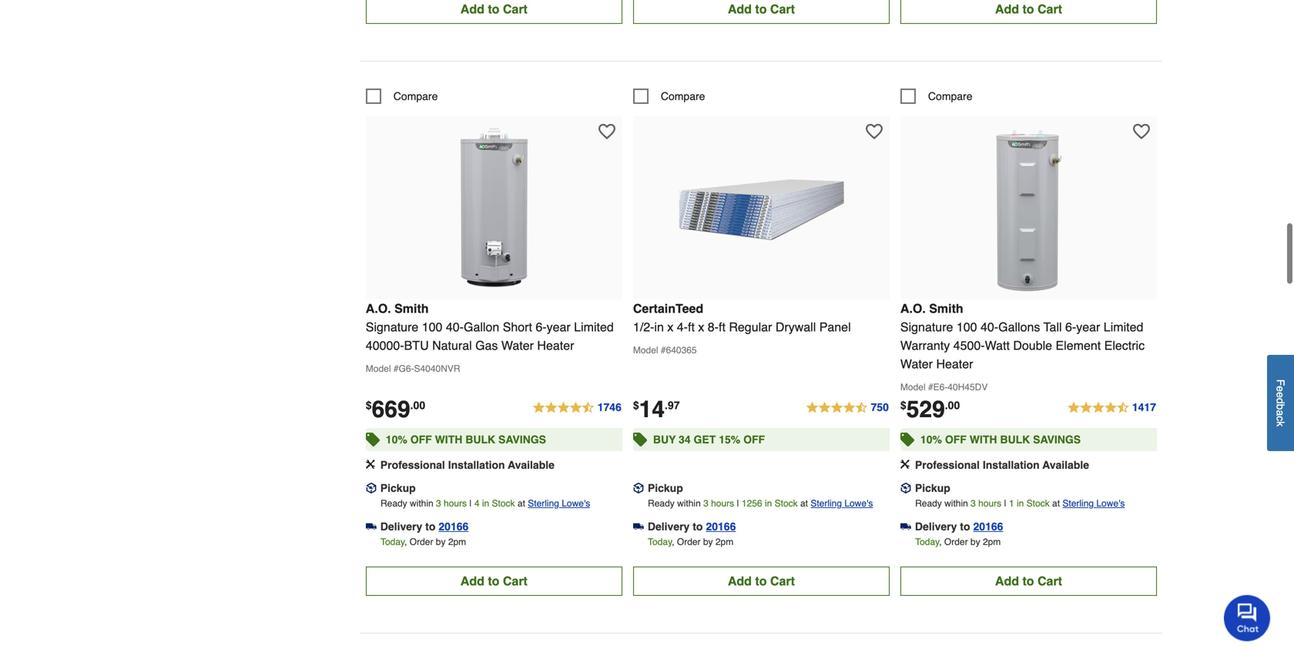 Task type: describe. For each thing, give the bounding box(es) containing it.
delivery for ready within 3 hours | 1256 in stock at sterling lowe's
[[648, 521, 690, 533]]

short
[[503, 320, 533, 334]]

pickup for ready within 3 hours | 1256 in stock at sterling lowe's
[[648, 482, 684, 495]]

e6-
[[934, 382, 948, 393]]

compare for 1000213649 element on the right of the page
[[929, 90, 973, 102]]

2 heart outline image from the left
[[866, 123, 883, 140]]

4.5 stars image for 529
[[1067, 399, 1158, 418]]

100 for 4500-
[[957, 320, 978, 334]]

order for ready within 3 hours | 1 in stock at sterling lowe's
[[945, 537, 969, 548]]

model for signature 100 40-gallons tall 6-year limited warranty 4500-watt double element electric water heater
[[901, 382, 926, 393]]

hours for 1
[[979, 499, 1002, 509]]

gas
[[476, 339, 498, 353]]

a.o. for a.o. smith signature 100 40-gallon short 6-year limited 40000-btu natural gas water heater
[[366, 302, 391, 316]]

40h45dv
[[948, 382, 988, 393]]

limited for signature 100 40-gallon short 6-year limited 40000-btu natural gas water heater
[[574, 320, 614, 334]]

signature for 40000-
[[366, 320, 419, 334]]

heart outline image
[[1134, 123, 1151, 140]]

today for ready within 3 hours | 1256 in stock at sterling lowe's
[[648, 537, 673, 548]]

d
[[1275, 399, 1288, 405]]

20166 button for 1
[[974, 519, 1004, 535]]

a.o. smith signature 100 40-gallons tall 6-year limited warranty 4500-watt double element electric water heater
[[901, 302, 1145, 371]]

truck filled image for ready within 3 hours | 1256 in stock at sterling lowe's
[[633, 522, 644, 533]]

bulk for 529
[[1001, 434, 1031, 446]]

1/2-
[[633, 320, 655, 334]]

at for 1
[[1053, 499, 1061, 509]]

6- for tall
[[1066, 320, 1077, 334]]

panel
[[820, 320, 851, 334]]

10% off with bulk savings for 529
[[921, 434, 1082, 446]]

model for signature 100 40-gallon short 6-year limited 40000-btu natural gas water heater
[[366, 364, 391, 374]]

within for ready within 3 hours | 1256 in stock at sterling lowe's
[[678, 499, 701, 509]]

40- for gallons
[[981, 320, 999, 334]]

| for 4
[[470, 499, 472, 509]]

b
[[1275, 405, 1288, 411]]

warranty
[[901, 339, 951, 353]]

2 off from the left
[[744, 434, 765, 446]]

ready within 3 hours | 4 in stock at sterling lowe's
[[381, 499, 591, 509]]

ready within 3 hours | 1 in stock at sterling lowe's
[[916, 499, 1126, 509]]

today , order by 2pm for ready within 3 hours | 1256 in stock at sterling lowe's
[[648, 537, 734, 548]]

pickup for ready within 3 hours | 1 in stock at sterling lowe's
[[916, 482, 951, 495]]

1746
[[598, 401, 622, 414]]

10% off with bulk savings for 669
[[386, 434, 546, 446]]

3 for 1
[[971, 499, 976, 509]]

ready for ready within 3 hours | 4 in stock at sterling lowe's
[[381, 499, 407, 509]]

year for heater
[[547, 320, 571, 334]]

640365
[[666, 345, 697, 356]]

model # e6-40h45dv
[[901, 382, 988, 393]]

sterling lowe's button for ready within 3 hours | 4 in stock at sterling lowe's
[[528, 496, 591, 512]]

2pm for 1256
[[716, 537, 734, 548]]

hours for 4
[[444, 499, 467, 509]]

watt
[[986, 339, 1010, 353]]

electric
[[1105, 339, 1145, 353]]

$ for 529
[[901, 400, 907, 412]]

actual price $529.00 element
[[901, 396, 961, 423]]

1 ft from the left
[[688, 320, 695, 334]]

$ 14 .97
[[633, 396, 680, 423]]

g6-
[[399, 364, 414, 374]]

stock for 4
[[492, 499, 515, 509]]

2 professional from the left
[[916, 459, 980, 472]]

with for 669
[[435, 434, 463, 446]]

truck filled image for ready within 3 hours | 4 in stock at sterling lowe's
[[366, 522, 377, 533]]

sterling for ready within 3 hours | 1 in stock at sterling lowe's
[[1063, 499, 1095, 509]]

# for a.o. smith signature 100 40-gallons tall 6-year limited warranty 4500-watt double element electric water heater
[[929, 382, 934, 393]]

ready within 3 hours | 1256 in stock at sterling lowe's
[[648, 499, 874, 509]]

sterling for ready within 3 hours | 1256 in stock at sterling lowe's
[[811, 499, 842, 509]]

with for 529
[[970, 434, 998, 446]]

delivery to 20166 for ready within 3 hours | 4 in stock at sterling lowe's
[[381, 521, 469, 533]]

1 installation from the left
[[448, 459, 505, 472]]

available for second 'assembly' image from the right
[[508, 459, 555, 472]]

1417
[[1133, 401, 1157, 414]]

lowe's for ready within 3 hours | 4 in stock at sterling lowe's
[[562, 499, 591, 509]]

6- for short
[[536, 320, 547, 334]]

gallons
[[999, 320, 1041, 334]]

.97
[[665, 400, 680, 412]]

2pm for 1
[[983, 537, 1001, 548]]

pickup image for ready within 3 hours | 1 in stock at sterling lowe's
[[901, 483, 912, 494]]

3 for 1256
[[704, 499, 709, 509]]

.00 for 529
[[946, 400, 961, 412]]

a.o. smith signature 100 40-gallon short 6-year limited 40000-btu natural gas water heater image
[[410, 124, 579, 294]]

stock for 1
[[1027, 499, 1050, 509]]

2 installation from the left
[[983, 459, 1040, 472]]

certainteed 1/2-in x 4-ft x 8-ft regular drywall panel image
[[677, 124, 847, 294]]

gallon
[[464, 320, 500, 334]]

actual price $669.00 element
[[366, 396, 426, 423]]

1417 button
[[1067, 399, 1158, 418]]

750
[[871, 401, 889, 414]]

delivery for ready within 3 hours | 1 in stock at sterling lowe's
[[916, 521, 958, 533]]

buy
[[654, 434, 676, 446]]

4
[[475, 499, 480, 509]]

today , order by 2pm for ready within 3 hours | 4 in stock at sterling lowe's
[[381, 537, 466, 548]]

tag filled image for 529
[[901, 429, 915, 451]]

drywall
[[776, 320, 816, 334]]

, for ready within 3 hours | 4 in stock at sterling lowe's
[[405, 537, 407, 548]]

buy 34 get 15% off
[[654, 434, 765, 446]]

1 x from the left
[[668, 320, 674, 334]]

element
[[1056, 339, 1102, 353]]

heater inside a.o. smith signature 100 40-gallon short 6-year limited 40000-btu natural gas water heater
[[538, 339, 575, 353]]

1 e from the top
[[1275, 387, 1288, 393]]

20166 for 1
[[974, 521, 1004, 533]]

20166 button for 1256
[[706, 519, 736, 535]]

15%
[[719, 434, 741, 446]]

sterling lowe's button for ready within 3 hours | 1 in stock at sterling lowe's
[[1063, 496, 1126, 512]]

off for 669
[[411, 434, 432, 446]]

1 heart outline image from the left
[[599, 123, 616, 140]]

k
[[1275, 422, 1288, 427]]

regular
[[729, 320, 773, 334]]

a.o. for a.o. smith signature 100 40-gallons tall 6-year limited warranty 4500-watt double element electric water heater
[[901, 302, 926, 316]]

20166 for 1256
[[706, 521, 736, 533]]

double
[[1014, 339, 1053, 353]]

1000213649 element
[[901, 89, 973, 104]]

at for 1256
[[801, 499, 809, 509]]

in inside certainteed 1/2-in x 4-ft x 8-ft regular drywall panel
[[655, 320, 664, 334]]

2 x from the left
[[699, 320, 705, 334]]

14
[[639, 396, 665, 423]]

stock for 1256
[[775, 499, 798, 509]]

model for 1/2-in x 4-ft x 8-ft regular drywall panel
[[633, 345, 659, 356]]

, for ready within 3 hours | 1256 in stock at sterling lowe's
[[673, 537, 675, 548]]

delivery to 20166 for ready within 3 hours | 1256 in stock at sterling lowe's
[[648, 521, 736, 533]]

hours for 1256
[[712, 499, 735, 509]]

c
[[1275, 417, 1288, 422]]

certainteed
[[633, 302, 704, 316]]

1746 button
[[532, 399, 623, 418]]

sterling lowe's button for ready within 3 hours | 1256 in stock at sterling lowe's
[[811, 496, 874, 512]]

a.o. smith signature 100 40-gallon short 6-year limited 40000-btu natural gas water heater
[[366, 302, 614, 353]]



Task type: locate. For each thing, give the bounding box(es) containing it.
in for ready within 3 hours | 4 in stock at sterling lowe's
[[482, 499, 490, 509]]

4.5 stars image containing 1746
[[532, 399, 623, 418]]

ready for ready within 3 hours | 1256 in stock at sterling lowe's
[[648, 499, 675, 509]]

1 truck filled image from the left
[[366, 522, 377, 533]]

limited inside a.o. smith signature 100 40-gallons tall 6-year limited warranty 4500-watt double element electric water heater
[[1104, 320, 1144, 334]]

2 today from the left
[[648, 537, 673, 548]]

ft
[[688, 320, 695, 334], [719, 320, 726, 334]]

x left the 8-
[[699, 320, 705, 334]]

with down s4040nvr
[[435, 434, 463, 446]]

tag filled image for 14
[[633, 429, 647, 451]]

100 up '4500-'
[[957, 320, 978, 334]]

0 horizontal spatial heater
[[538, 339, 575, 353]]

1 delivery to 20166 from the left
[[381, 521, 469, 533]]

sterling lowe's button
[[528, 496, 591, 512], [811, 496, 874, 512], [1063, 496, 1126, 512]]

0 horizontal spatial compare
[[394, 90, 438, 102]]

at
[[518, 499, 526, 509], [801, 499, 809, 509], [1053, 499, 1061, 509]]

1 horizontal spatial 10%
[[921, 434, 943, 446]]

0 horizontal spatial 10% off with bulk savings
[[386, 434, 546, 446]]

20166 button
[[439, 519, 469, 535], [706, 519, 736, 535], [974, 519, 1004, 535]]

tag filled image down 529
[[901, 429, 915, 451]]

2pm down "ready within 3 hours | 1256 in stock at sterling lowe's"
[[716, 537, 734, 548]]

by down ready within 3 hours | 1 in stock at sterling lowe's
[[971, 537, 981, 548]]

0 horizontal spatial signature
[[366, 320, 419, 334]]

compare inside 1002992798 element
[[661, 90, 706, 102]]

$ 669 .00
[[366, 396, 426, 423]]

heart outline image
[[599, 123, 616, 140], [866, 123, 883, 140]]

1 today from the left
[[381, 537, 405, 548]]

20166 down ready within 3 hours | 4 in stock at sterling lowe's
[[439, 521, 469, 533]]

by for 4
[[436, 537, 446, 548]]

savings down 1746 button
[[499, 434, 546, 446]]

1 horizontal spatial professional
[[916, 459, 980, 472]]

2 compare from the left
[[661, 90, 706, 102]]

within left 4
[[410, 499, 434, 509]]

model
[[633, 345, 659, 356], [366, 364, 391, 374], [901, 382, 926, 393]]

4500-
[[954, 339, 986, 353]]

professional installation available up 1
[[916, 459, 1090, 472]]

0 horizontal spatial 40-
[[446, 320, 464, 334]]

1 horizontal spatial lowe's
[[845, 499, 874, 509]]

1 savings from the left
[[499, 434, 546, 446]]

year inside a.o. smith signature 100 40-gallons tall 6-year limited warranty 4500-watt double element electric water heater
[[1077, 320, 1101, 334]]

3 , from the left
[[940, 537, 942, 548]]

2 horizontal spatial $
[[901, 400, 907, 412]]

10% for 529
[[921, 434, 943, 446]]

signature up warranty at the right bottom of page
[[901, 320, 954, 334]]

2 horizontal spatial truck filled image
[[901, 522, 912, 533]]

.00 inside $ 529 .00
[[946, 400, 961, 412]]

1 bulk from the left
[[466, 434, 496, 446]]

.00 down model # e6-40h45dv
[[946, 400, 961, 412]]

0 horizontal spatial 4.5 stars image
[[532, 399, 623, 418]]

3 ready from the left
[[916, 499, 943, 509]]

water
[[502, 339, 534, 353], [901, 357, 933, 371]]

0 horizontal spatial sterling lowe's button
[[528, 496, 591, 512]]

in right 4
[[482, 499, 490, 509]]

0 horizontal spatial ,
[[405, 537, 407, 548]]

2 bulk from the left
[[1001, 434, 1031, 446]]

1 professional installation available from the left
[[381, 459, 555, 472]]

2 vertical spatial #
[[929, 382, 934, 393]]

1 horizontal spatial model
[[633, 345, 659, 356]]

1 3 from the left
[[436, 499, 441, 509]]

delivery
[[381, 521, 423, 533], [648, 521, 690, 533], [916, 521, 958, 533]]

3 within from the left
[[945, 499, 969, 509]]

year
[[547, 320, 571, 334], [1077, 320, 1101, 334]]

by for 1256
[[704, 537, 713, 548]]

2 horizontal spatial at
[[1053, 499, 1061, 509]]

1 horizontal spatial delivery to 20166
[[648, 521, 736, 533]]

3 compare from the left
[[929, 90, 973, 102]]

hours left 1256
[[712, 499, 735, 509]]

limited left 1/2-
[[574, 320, 614, 334]]

assembly image down 669
[[366, 460, 375, 469]]

2 ft from the left
[[719, 320, 726, 334]]

assembly image
[[366, 460, 375, 469], [901, 460, 910, 469]]

3
[[436, 499, 441, 509], [704, 499, 709, 509], [971, 499, 976, 509]]

lowe's
[[562, 499, 591, 509], [845, 499, 874, 509], [1097, 499, 1126, 509]]

1 horizontal spatial smith
[[930, 302, 964, 316]]

today for ready within 3 hours | 1 in stock at sterling lowe's
[[916, 537, 940, 548]]

certainteed 1/2-in x 4-ft x 8-ft regular drywall panel
[[633, 302, 851, 334]]

10%
[[386, 434, 408, 446], [921, 434, 943, 446]]

pickup image
[[633, 483, 644, 494]]

100 up btu
[[422, 320, 443, 334]]

off
[[411, 434, 432, 446], [744, 434, 765, 446], [946, 434, 967, 446]]

signature for warranty
[[901, 320, 954, 334]]

0 horizontal spatial off
[[411, 434, 432, 446]]

$ inside $ 529 .00
[[901, 400, 907, 412]]

1 at from the left
[[518, 499, 526, 509]]

3 sterling from the left
[[1063, 499, 1095, 509]]

2 horizontal spatial off
[[946, 434, 967, 446]]

tag filled image left buy
[[633, 429, 647, 451]]

2 with from the left
[[970, 434, 998, 446]]

10% for 669
[[386, 434, 408, 446]]

1 10% from the left
[[386, 434, 408, 446]]

1 horizontal spatial off
[[744, 434, 765, 446]]

0 horizontal spatial order
[[410, 537, 434, 548]]

2 horizontal spatial delivery to 20166
[[916, 521, 1004, 533]]

40-
[[446, 320, 464, 334], [981, 320, 999, 334]]

e up b
[[1275, 393, 1288, 399]]

3 lowe's from the left
[[1097, 499, 1126, 509]]

1 20166 button from the left
[[439, 519, 469, 535]]

3 | from the left
[[1005, 499, 1007, 509]]

40000-
[[366, 339, 404, 353]]

0 horizontal spatial professional installation available
[[381, 459, 555, 472]]

|
[[470, 499, 472, 509], [737, 499, 740, 509], [1005, 499, 1007, 509]]

3 delivery from the left
[[916, 521, 958, 533]]

heater down '4500-'
[[937, 357, 974, 371]]

limited inside a.o. smith signature 100 40-gallon short 6-year limited 40000-btu natural gas water heater
[[574, 320, 614, 334]]

compare
[[394, 90, 438, 102], [661, 90, 706, 102], [929, 90, 973, 102]]

.00 down 'model # g6-s4040nvr'
[[411, 400, 426, 412]]

in for ready within 3 hours | 1 in stock at sterling lowe's
[[1017, 499, 1025, 509]]

4.5 stars image containing 1417
[[1067, 399, 1158, 418]]

delivery to 20166
[[381, 521, 469, 533], [648, 521, 736, 533], [916, 521, 1004, 533]]

tag filled image for 669
[[366, 429, 380, 451]]

1 pickup from the left
[[381, 482, 416, 495]]

signature
[[366, 320, 419, 334], [901, 320, 954, 334]]

1 horizontal spatial today
[[648, 537, 673, 548]]

installation up 4
[[448, 459, 505, 472]]

year inside a.o. smith signature 100 40-gallon short 6-year limited 40000-btu natural gas water heater
[[547, 320, 571, 334]]

cart
[[503, 2, 528, 16], [771, 2, 795, 16], [1038, 2, 1063, 16], [503, 575, 528, 589], [771, 575, 795, 589], [1038, 575, 1063, 589]]

1 horizontal spatial compare
[[661, 90, 706, 102]]

$ for 669
[[366, 400, 372, 412]]

savings for 529
[[1034, 434, 1082, 446]]

529
[[907, 396, 946, 423]]

1 horizontal spatial sterling
[[811, 499, 842, 509]]

2 horizontal spatial 20166
[[974, 521, 1004, 533]]

0 horizontal spatial stock
[[492, 499, 515, 509]]

1000542609 element
[[366, 89, 438, 104]]

1 horizontal spatial heater
[[937, 357, 974, 371]]

1 horizontal spatial water
[[901, 357, 933, 371]]

6-
[[536, 320, 547, 334], [1066, 320, 1077, 334]]

order
[[410, 537, 434, 548], [677, 537, 701, 548], [945, 537, 969, 548]]

ft left the 8-
[[688, 320, 695, 334]]

1256
[[742, 499, 763, 509]]

model # 640365
[[633, 345, 697, 356]]

s4040nvr
[[414, 364, 461, 374]]

delivery to 20166 down ready within 3 hours | 1 in stock at sterling lowe's
[[916, 521, 1004, 533]]

installation
[[448, 459, 505, 472], [983, 459, 1040, 472]]

.00 for 669
[[411, 400, 426, 412]]

water down short
[[502, 339, 534, 353]]

0 horizontal spatial bulk
[[466, 434, 496, 446]]

2pm
[[448, 537, 466, 548], [716, 537, 734, 548], [983, 537, 1001, 548]]

1002992798 element
[[633, 89, 706, 104]]

3 tag filled image from the left
[[901, 429, 915, 451]]

$ inside $ 669 .00
[[366, 400, 372, 412]]

2 horizontal spatial model
[[901, 382, 926, 393]]

smith inside a.o. smith signature 100 40-gallon short 6-year limited 40000-btu natural gas water heater
[[395, 302, 429, 316]]

within
[[410, 499, 434, 509], [678, 499, 701, 509], [945, 499, 969, 509]]

2 horizontal spatial today
[[916, 537, 940, 548]]

1 horizontal spatial #
[[661, 345, 666, 356]]

2pm down ready within 3 hours | 1 in stock at sterling lowe's
[[983, 537, 1001, 548]]

hours left 1
[[979, 499, 1002, 509]]

0 horizontal spatial sterling
[[528, 499, 560, 509]]

0 horizontal spatial assembly image
[[366, 460, 375, 469]]

0 horizontal spatial 100
[[422, 320, 443, 334]]

,
[[405, 537, 407, 548], [673, 537, 675, 548], [940, 537, 942, 548]]

2 horizontal spatial order
[[945, 537, 969, 548]]

2 smith from the left
[[930, 302, 964, 316]]

by down "ready within 3 hours | 1256 in stock at sterling lowe's"
[[704, 537, 713, 548]]

a.o. up warranty at the right bottom of page
[[901, 302, 926, 316]]

off for 529
[[946, 434, 967, 446]]

2pm down ready within 3 hours | 4 in stock at sterling lowe's
[[448, 537, 466, 548]]

pickup
[[381, 482, 416, 495], [648, 482, 684, 495], [916, 482, 951, 495]]

1 horizontal spatial pickup image
[[901, 483, 912, 494]]

1 horizontal spatial hours
[[712, 499, 735, 509]]

2 horizontal spatial 4.5 stars image
[[1067, 399, 1158, 418]]

| for 1
[[1005, 499, 1007, 509]]

heater up 1746 button
[[538, 339, 575, 353]]

.00 inside $ 669 .00
[[411, 400, 426, 412]]

within for ready within 3 hours | 1 in stock at sterling lowe's
[[945, 499, 969, 509]]

0 vertical spatial water
[[502, 339, 534, 353]]

1 sterling lowe's button from the left
[[528, 496, 591, 512]]

assembly image down 529
[[901, 460, 910, 469]]

year up element
[[1077, 320, 1101, 334]]

1 tag filled image from the left
[[366, 429, 380, 451]]

3 stock from the left
[[1027, 499, 1050, 509]]

0 horizontal spatial smith
[[395, 302, 429, 316]]

available for second 'assembly' image from the left
[[1043, 459, 1090, 472]]

0 horizontal spatial limited
[[574, 320, 614, 334]]

available up ready within 3 hours | 1 in stock at sterling lowe's
[[1043, 459, 1090, 472]]

available
[[508, 459, 555, 472], [1043, 459, 1090, 472]]

20166 button for 4
[[439, 519, 469, 535]]

1 horizontal spatial installation
[[983, 459, 1040, 472]]

4.5 stars image containing 750
[[806, 399, 890, 418]]

compare for 1000542609 element
[[394, 90, 438, 102]]

water down warranty at the right bottom of page
[[901, 357, 933, 371]]

0 horizontal spatial 2pm
[[448, 537, 466, 548]]

0 horizontal spatial .00
[[411, 400, 426, 412]]

today , order by 2pm
[[381, 537, 466, 548], [648, 537, 734, 548], [916, 537, 1001, 548]]

1 horizontal spatial ft
[[719, 320, 726, 334]]

btu
[[404, 339, 429, 353]]

1 signature from the left
[[366, 320, 419, 334]]

smith inside a.o. smith signature 100 40-gallons tall 6-year limited warranty 4500-watt double element electric water heater
[[930, 302, 964, 316]]

0 vertical spatial heater
[[538, 339, 575, 353]]

2 assembly image from the left
[[901, 460, 910, 469]]

2 10% off with bulk savings from the left
[[921, 434, 1082, 446]]

1 horizontal spatial 10% off with bulk savings
[[921, 434, 1082, 446]]

a.o. inside a.o. smith signature 100 40-gallon short 6-year limited 40000-btu natural gas water heater
[[366, 302, 391, 316]]

40- inside a.o. smith signature 100 40-gallons tall 6-year limited warranty 4500-watt double element electric water heater
[[981, 320, 999, 334]]

1 pickup image from the left
[[366, 483, 377, 494]]

x left 4- at the right of the page
[[668, 320, 674, 334]]

model # g6-s4040nvr
[[366, 364, 461, 374]]

0 horizontal spatial today
[[381, 537, 405, 548]]

with down 40h45dv
[[970, 434, 998, 446]]

delivery for ready within 3 hours | 4 in stock at sterling lowe's
[[381, 521, 423, 533]]

750 button
[[806, 399, 890, 418]]

34
[[679, 434, 691, 446]]

pickup for ready within 3 hours | 4 in stock at sterling lowe's
[[381, 482, 416, 495]]

6- inside a.o. smith signature 100 40-gallons tall 6-year limited warranty 4500-watt double element electric water heater
[[1066, 320, 1077, 334]]

| left 1
[[1005, 499, 1007, 509]]

$ right 1746
[[633, 400, 639, 412]]

# for certainteed 1/2-in x 4-ft x 8-ft regular drywall panel
[[661, 345, 666, 356]]

in right 1
[[1017, 499, 1025, 509]]

today for ready within 3 hours | 4 in stock at sterling lowe's
[[381, 537, 405, 548]]

to
[[488, 2, 500, 16], [756, 2, 767, 16], [1023, 2, 1035, 16], [426, 521, 436, 533], [693, 521, 703, 533], [961, 521, 971, 533], [488, 575, 500, 589], [756, 575, 767, 589], [1023, 575, 1035, 589]]

0 horizontal spatial by
[[436, 537, 446, 548]]

hours left 4
[[444, 499, 467, 509]]

4.5 stars image
[[532, 399, 623, 418], [806, 399, 890, 418], [1067, 399, 1158, 418]]

a.o. smith signature 100 40-gallons tall 6-year limited warranty 4500-watt double element electric water heater image
[[945, 124, 1114, 294]]

6- right the tall
[[1066, 320, 1077, 334]]

3 hours from the left
[[979, 499, 1002, 509]]

2 40- from the left
[[981, 320, 999, 334]]

10% off with bulk savings
[[386, 434, 546, 446], [921, 434, 1082, 446]]

2 .00 from the left
[[946, 400, 961, 412]]

0 horizontal spatial a.o.
[[366, 302, 391, 316]]

2 20166 button from the left
[[706, 519, 736, 535]]

hours
[[444, 499, 467, 509], [712, 499, 735, 509], [979, 499, 1002, 509]]

3 truck filled image from the left
[[901, 522, 912, 533]]

.00
[[411, 400, 426, 412], [946, 400, 961, 412]]

within left 1
[[945, 499, 969, 509]]

$ for 14
[[633, 400, 639, 412]]

1 by from the left
[[436, 537, 446, 548]]

heater inside a.o. smith signature 100 40-gallons tall 6-year limited warranty 4500-watt double element electric water heater
[[937, 357, 974, 371]]

water inside a.o. smith signature 100 40-gallons tall 6-year limited warranty 4500-watt double element electric water heater
[[901, 357, 933, 371]]

10% off with bulk savings up 4
[[386, 434, 546, 446]]

smith up btu
[[395, 302, 429, 316]]

at right 4
[[518, 499, 526, 509]]

2 savings from the left
[[1034, 434, 1082, 446]]

0 horizontal spatial delivery to 20166
[[381, 521, 469, 533]]

e up d
[[1275, 387, 1288, 393]]

1 100 from the left
[[422, 320, 443, 334]]

2 hours from the left
[[712, 499, 735, 509]]

# up $ 529 .00
[[929, 382, 934, 393]]

today , order by 2pm for ready within 3 hours | 1 in stock at sterling lowe's
[[916, 537, 1001, 548]]

a.o. inside a.o. smith signature 100 40-gallons tall 6-year limited warranty 4500-watt double element electric water heater
[[901, 302, 926, 316]]

3 off from the left
[[946, 434, 967, 446]]

1 horizontal spatial $
[[633, 400, 639, 412]]

8-
[[708, 320, 719, 334]]

20166 button down ready within 3 hours | 1 in stock at sterling lowe's
[[974, 519, 1004, 535]]

lowe's for ready within 3 hours | 1 in stock at sterling lowe's
[[1097, 499, 1126, 509]]

2 today , order by 2pm from the left
[[648, 537, 734, 548]]

available up ready within 3 hours | 4 in stock at sterling lowe's
[[508, 459, 555, 472]]

in right 1256
[[765, 499, 773, 509]]

0 horizontal spatial truck filled image
[[366, 522, 377, 533]]

1 horizontal spatial signature
[[901, 320, 954, 334]]

a
[[1275, 411, 1288, 417]]

0 horizontal spatial 20166 button
[[439, 519, 469, 535]]

2 $ from the left
[[633, 400, 639, 412]]

, for ready within 3 hours | 1 in stock at sterling lowe's
[[940, 537, 942, 548]]

0 horizontal spatial hours
[[444, 499, 467, 509]]

1 horizontal spatial today , order by 2pm
[[648, 537, 734, 548]]

savings down 1417 button
[[1034, 434, 1082, 446]]

1 20166 from the left
[[439, 521, 469, 533]]

tag filled image
[[366, 429, 380, 451], [633, 429, 647, 451], [901, 429, 915, 451]]

1 horizontal spatial limited
[[1104, 320, 1144, 334]]

0 horizontal spatial |
[[470, 499, 472, 509]]

3 4.5 stars image from the left
[[1067, 399, 1158, 418]]

2 6- from the left
[[1066, 320, 1077, 334]]

4-
[[677, 320, 688, 334]]

20166 for 4
[[439, 521, 469, 533]]

1 horizontal spatial ,
[[673, 537, 675, 548]]

delivery to 20166 down ready within 3 hours | 4 in stock at sterling lowe's
[[381, 521, 469, 533]]

40- up natural
[[446, 320, 464, 334]]

1 horizontal spatial available
[[1043, 459, 1090, 472]]

stock
[[492, 499, 515, 509], [775, 499, 798, 509], [1027, 499, 1050, 509]]

1 vertical spatial #
[[394, 364, 399, 374]]

smith
[[395, 302, 429, 316], [930, 302, 964, 316]]

1 horizontal spatial at
[[801, 499, 809, 509]]

2 20166 from the left
[[706, 521, 736, 533]]

2 , from the left
[[673, 537, 675, 548]]

3 2pm from the left
[[983, 537, 1001, 548]]

2 | from the left
[[737, 499, 740, 509]]

e
[[1275, 387, 1288, 393], [1275, 393, 1288, 399]]

tag filled image down 669
[[366, 429, 380, 451]]

2 horizontal spatial by
[[971, 537, 981, 548]]

off down actual price $669.00 element
[[411, 434, 432, 446]]

3 for 4
[[436, 499, 441, 509]]

100 inside a.o. smith signature 100 40-gallon short 6-year limited 40000-btu natural gas water heater
[[422, 320, 443, 334]]

compare inside 1000213649 element
[[929, 90, 973, 102]]

# for a.o. smith signature 100 40-gallon short 6-year limited 40000-btu natural gas water heater
[[394, 364, 399, 374]]

$ 529 .00
[[901, 396, 961, 423]]

at right 1256
[[801, 499, 809, 509]]

0 vertical spatial model
[[633, 345, 659, 356]]

f
[[1275, 380, 1288, 387]]

3 left 1256
[[704, 499, 709, 509]]

669
[[372, 396, 411, 423]]

0 horizontal spatial ft
[[688, 320, 695, 334]]

limited for signature 100 40-gallons tall 6-year limited warranty 4500-watt double element electric water heater
[[1104, 320, 1144, 334]]

signature inside a.o. smith signature 100 40-gallon short 6-year limited 40000-btu natural gas water heater
[[366, 320, 419, 334]]

smith up warranty at the right bottom of page
[[930, 302, 964, 316]]

professional down $ 529 .00
[[916, 459, 980, 472]]

1 horizontal spatial heart outline image
[[866, 123, 883, 140]]

x
[[668, 320, 674, 334], [699, 320, 705, 334]]

1 assembly image from the left
[[366, 460, 375, 469]]

off right 15%
[[744, 434, 765, 446]]

$ right 750
[[901, 400, 907, 412]]

chat invite button image
[[1225, 595, 1272, 642]]

| for 1256
[[737, 499, 740, 509]]

2 order from the left
[[677, 537, 701, 548]]

off down $ 529 .00
[[946, 434, 967, 446]]

$
[[366, 400, 372, 412], [633, 400, 639, 412], [901, 400, 907, 412]]

20166 button down "ready within 3 hours | 1256 in stock at sterling lowe's"
[[706, 519, 736, 535]]

0 horizontal spatial $
[[366, 400, 372, 412]]

10% off with bulk savings down 40h45dv
[[921, 434, 1082, 446]]

by
[[436, 537, 446, 548], [704, 537, 713, 548], [971, 537, 981, 548]]

2 sterling lowe's button from the left
[[811, 496, 874, 512]]

1 horizontal spatial truck filled image
[[633, 522, 644, 533]]

1 smith from the left
[[395, 302, 429, 316]]

model down 1/2-
[[633, 345, 659, 356]]

1 40- from the left
[[446, 320, 464, 334]]

2 delivery from the left
[[648, 521, 690, 533]]

1 horizontal spatial 20166 button
[[706, 519, 736, 535]]

1 horizontal spatial by
[[704, 537, 713, 548]]

1 6- from the left
[[536, 320, 547, 334]]

3 order from the left
[[945, 537, 969, 548]]

$ down 'model # g6-s4040nvr'
[[366, 400, 372, 412]]

add to cart
[[461, 2, 528, 16], [728, 2, 795, 16], [996, 2, 1063, 16], [461, 575, 528, 589], [728, 575, 795, 589], [996, 575, 1063, 589]]

truck filled image for ready within 3 hours | 1 in stock at sterling lowe's
[[901, 522, 912, 533]]

professional down $ 669 .00
[[381, 459, 445, 472]]

2 tag filled image from the left
[[633, 429, 647, 451]]

2 horizontal spatial today , order by 2pm
[[916, 537, 1001, 548]]

1 professional from the left
[[381, 459, 445, 472]]

0 horizontal spatial pickup image
[[366, 483, 377, 494]]

heater
[[538, 339, 575, 353], [937, 357, 974, 371]]

3 left 4
[[436, 499, 441, 509]]

within left 1256
[[678, 499, 701, 509]]

2 horizontal spatial lowe's
[[1097, 499, 1126, 509]]

2 within from the left
[[678, 499, 701, 509]]

1 delivery from the left
[[381, 521, 423, 533]]

2 horizontal spatial compare
[[929, 90, 973, 102]]

1 compare from the left
[[394, 90, 438, 102]]

f e e d b a c k
[[1275, 380, 1288, 427]]

20166 down ready within 3 hours | 1 in stock at sterling lowe's
[[974, 521, 1004, 533]]

2 signature from the left
[[901, 320, 954, 334]]

tall
[[1044, 320, 1063, 334]]

2 3 from the left
[[704, 499, 709, 509]]

model down 40000-
[[366, 364, 391, 374]]

in for ready within 3 hours | 1256 in stock at sterling lowe's
[[765, 499, 773, 509]]

10% down actual price $669.00 element
[[386, 434, 408, 446]]

ft left regular
[[719, 320, 726, 334]]

a.o.
[[366, 302, 391, 316], [901, 302, 926, 316]]

40- up watt
[[981, 320, 999, 334]]

in down certainteed
[[655, 320, 664, 334]]

get
[[694, 434, 716, 446]]

6- inside a.o. smith signature 100 40-gallon short 6-year limited 40000-btu natural gas water heater
[[536, 320, 547, 334]]

1 stock from the left
[[492, 499, 515, 509]]

actual price $14.97 element
[[633, 396, 680, 423]]

2 horizontal spatial within
[[945, 499, 969, 509]]

smith for 40000-
[[395, 302, 429, 316]]

1 horizontal spatial 40-
[[981, 320, 999, 334]]

2 professional installation available from the left
[[916, 459, 1090, 472]]

with
[[435, 434, 463, 446], [970, 434, 998, 446]]

year right short
[[547, 320, 571, 334]]

$ inside '$ 14 .97'
[[633, 400, 639, 412]]

1 , from the left
[[405, 537, 407, 548]]

sterling right 1256
[[811, 499, 842, 509]]

2 10% from the left
[[921, 434, 943, 446]]

3 pickup from the left
[[916, 482, 951, 495]]

1 $ from the left
[[366, 400, 372, 412]]

smith for warranty
[[930, 302, 964, 316]]

2 sterling from the left
[[811, 499, 842, 509]]

0 horizontal spatial 3
[[436, 499, 441, 509]]

10% down $ 529 .00
[[921, 434, 943, 446]]

model up 529
[[901, 382, 926, 393]]

2 by from the left
[[704, 537, 713, 548]]

20166 down "ready within 3 hours | 1256 in stock at sterling lowe's"
[[706, 521, 736, 533]]

20166 button down ready within 3 hours | 4 in stock at sterling lowe's
[[439, 519, 469, 535]]

signature inside a.o. smith signature 100 40-gallons tall 6-year limited warranty 4500-watt double element electric water heater
[[901, 320, 954, 334]]

stock right 1
[[1027, 499, 1050, 509]]

1 4.5 stars image from the left
[[532, 399, 623, 418]]

2 truck filled image from the left
[[633, 522, 644, 533]]

0 horizontal spatial today , order by 2pm
[[381, 537, 466, 548]]

40- inside a.o. smith signature 100 40-gallon short 6-year limited 40000-btu natural gas water heater
[[446, 320, 464, 334]]

by for 1
[[971, 537, 981, 548]]

1
[[1010, 499, 1015, 509]]

by down ready within 3 hours | 4 in stock at sterling lowe's
[[436, 537, 446, 548]]

sterling right 4
[[528, 499, 560, 509]]

2 pickup from the left
[[648, 482, 684, 495]]

savings
[[499, 434, 546, 446], [1034, 434, 1082, 446]]

0 horizontal spatial ready
[[381, 499, 407, 509]]

truck filled image
[[366, 522, 377, 533], [633, 522, 644, 533], [901, 522, 912, 533]]

year for electric
[[1077, 320, 1101, 334]]

2 2pm from the left
[[716, 537, 734, 548]]

0 horizontal spatial 20166
[[439, 521, 469, 533]]

3 at from the left
[[1053, 499, 1061, 509]]

4.5 stars image for 669
[[532, 399, 623, 418]]

professional installation available up 4
[[381, 459, 555, 472]]

0 horizontal spatial tag filled image
[[366, 429, 380, 451]]

within for ready within 3 hours | 4 in stock at sterling lowe's
[[410, 499, 434, 509]]

0 horizontal spatial lowe's
[[562, 499, 591, 509]]

1 hours from the left
[[444, 499, 467, 509]]

#
[[661, 345, 666, 356], [394, 364, 399, 374], [929, 382, 934, 393]]

2 horizontal spatial 2pm
[[983, 537, 1001, 548]]

2 4.5 stars image from the left
[[806, 399, 890, 418]]

2 horizontal spatial delivery
[[916, 521, 958, 533]]

3 today from the left
[[916, 537, 940, 548]]

bulk up 4
[[466, 434, 496, 446]]

1 horizontal spatial 4.5 stars image
[[806, 399, 890, 418]]

order for ready within 3 hours | 4 in stock at sterling lowe's
[[410, 537, 434, 548]]

2 lowe's from the left
[[845, 499, 874, 509]]

stock right 1256
[[775, 499, 798, 509]]

3 3 from the left
[[971, 499, 976, 509]]

2 year from the left
[[1077, 320, 1101, 334]]

sterling for ready within 3 hours | 4 in stock at sterling lowe's
[[528, 499, 560, 509]]

2 vertical spatial model
[[901, 382, 926, 393]]

pickup image
[[366, 483, 377, 494], [901, 483, 912, 494]]

add to cart button
[[366, 0, 623, 24], [633, 0, 890, 24], [901, 0, 1158, 24], [366, 567, 623, 596], [633, 567, 890, 596], [901, 567, 1158, 596]]

f e e d b a c k button
[[1268, 355, 1295, 452]]

sterling right 1
[[1063, 499, 1095, 509]]

1 horizontal spatial x
[[699, 320, 705, 334]]

bulk
[[466, 434, 496, 446], [1001, 434, 1031, 446]]

delivery to 20166 down "ready within 3 hours | 1256 in stock at sterling lowe's"
[[648, 521, 736, 533]]

# down certainteed
[[661, 345, 666, 356]]

installation up 1
[[983, 459, 1040, 472]]

1 year from the left
[[547, 320, 571, 334]]

100 inside a.o. smith signature 100 40-gallons tall 6-year limited warranty 4500-watt double element electric water heater
[[957, 320, 978, 334]]

professional installation available
[[381, 459, 555, 472], [916, 459, 1090, 472]]

1 horizontal spatial pickup
[[648, 482, 684, 495]]

6- right short
[[536, 320, 547, 334]]

pickup image for ready within 3 hours | 4 in stock at sterling lowe's
[[366, 483, 377, 494]]

# down 40000-
[[394, 364, 399, 374]]

lowe's for ready within 3 hours | 1256 in stock at sterling lowe's
[[845, 499, 874, 509]]

water inside a.o. smith signature 100 40-gallon short 6-year limited 40000-btu natural gas water heater
[[502, 339, 534, 353]]

2 e from the top
[[1275, 393, 1288, 399]]

1 horizontal spatial a.o.
[[901, 302, 926, 316]]

| left 4
[[470, 499, 472, 509]]

savings for 669
[[499, 434, 546, 446]]

40- for gallon
[[446, 320, 464, 334]]

2 100 from the left
[[957, 320, 978, 334]]

2 horizontal spatial #
[[929, 382, 934, 393]]

1 vertical spatial heater
[[937, 357, 974, 371]]

bulk up 1
[[1001, 434, 1031, 446]]

2 horizontal spatial sterling lowe's button
[[1063, 496, 1126, 512]]

natural
[[432, 339, 472, 353]]

2 horizontal spatial 3
[[971, 499, 976, 509]]

1 vertical spatial model
[[366, 364, 391, 374]]

| left 1256
[[737, 499, 740, 509]]

3 by from the left
[[971, 537, 981, 548]]

order for ready within 3 hours | 1256 in stock at sterling lowe's
[[677, 537, 701, 548]]

4.5 stars image for 14
[[806, 399, 890, 418]]

delivery to 20166 for ready within 3 hours | 1 in stock at sterling lowe's
[[916, 521, 1004, 533]]

2 horizontal spatial ready
[[916, 499, 943, 509]]

bulk for 669
[[466, 434, 496, 446]]

compare inside 1000542609 element
[[394, 90, 438, 102]]

a.o. up 40000-
[[366, 302, 391, 316]]

stock right 4
[[492, 499, 515, 509]]

3 left 1
[[971, 499, 976, 509]]

1 off from the left
[[411, 434, 432, 446]]

1 limited from the left
[[574, 320, 614, 334]]



Task type: vqa. For each thing, say whether or not it's contained in the screenshot.
third Lowe's from the right
yes



